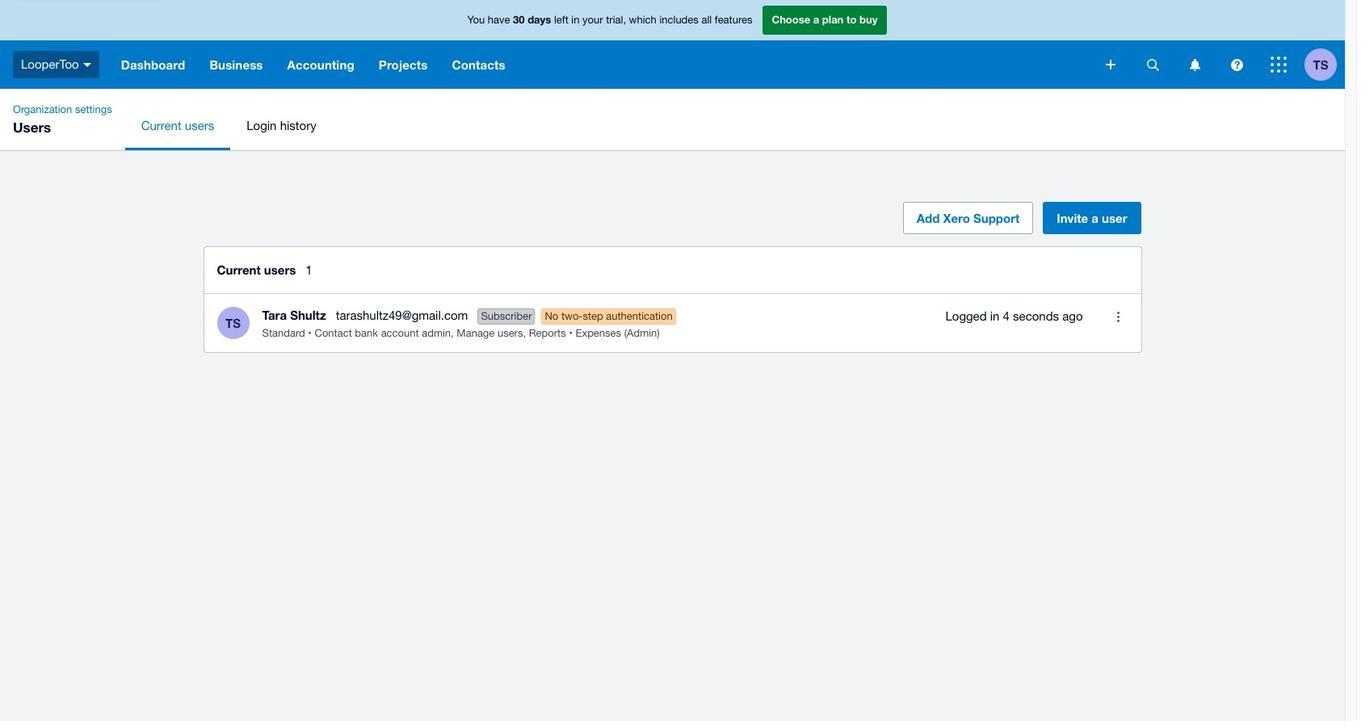 Task type: locate. For each thing, give the bounding box(es) containing it.
in right left
[[572, 14, 580, 26]]

1 horizontal spatial ts
[[1314, 57, 1329, 72]]

a
[[814, 13, 820, 26], [1092, 211, 1099, 225]]

tarashultz49@gmail.com
[[336, 308, 468, 322]]

logged in 4 seconds ago
[[946, 310, 1083, 323]]

ago
[[1063, 310, 1083, 323]]

users left login
[[185, 119, 214, 133]]

current users up tara
[[217, 263, 296, 277]]

standard • contact bank account admin , manage users , reports • expenses (admin)
[[262, 327, 660, 339]]

ts inside popup button
[[1314, 57, 1329, 72]]

1 vertical spatial ts
[[226, 316, 241, 330]]

0 horizontal spatial ts
[[226, 316, 241, 330]]

a left user
[[1092, 211, 1099, 225]]

features
[[715, 14, 753, 26]]

0 horizontal spatial current users
[[141, 119, 214, 133]]

1 vertical spatial a
[[1092, 211, 1099, 225]]

0 vertical spatial in
[[572, 14, 580, 26]]

menu
[[125, 102, 1346, 150]]

1 vertical spatial in
[[991, 310, 1000, 323]]

0 horizontal spatial ,
[[451, 327, 454, 339]]

current users down the dashboard link
[[141, 119, 214, 133]]

•
[[308, 327, 312, 339], [569, 327, 573, 339]]

1
[[306, 263, 313, 277]]

1 , from the left
[[451, 327, 454, 339]]

to
[[847, 13, 857, 26]]

tara shultz
[[262, 308, 326, 322]]

seconds
[[1014, 310, 1060, 323]]

svg image
[[1147, 59, 1159, 71], [1231, 59, 1243, 71], [1106, 60, 1116, 70]]

current left 1
[[217, 263, 261, 277]]

1 horizontal spatial •
[[569, 327, 573, 339]]

projects button
[[367, 40, 440, 89]]

, left reports
[[523, 327, 526, 339]]

users
[[185, 119, 214, 133], [264, 263, 296, 277], [498, 327, 523, 339]]

accounting
[[287, 57, 355, 72]]

dashboard
[[121, 57, 185, 72]]

organization
[[13, 103, 72, 116]]

trial,
[[606, 14, 626, 26]]

1 horizontal spatial in
[[991, 310, 1000, 323]]

1 vertical spatial current users
[[217, 263, 296, 277]]

add xero support button
[[903, 202, 1034, 234]]

bank
[[355, 327, 378, 339]]

contact
[[315, 327, 352, 339]]

0 horizontal spatial •
[[308, 327, 312, 339]]

tara
[[262, 308, 287, 322]]

1 horizontal spatial svg image
[[1190, 59, 1201, 71]]

0 horizontal spatial svg image
[[83, 63, 91, 67]]

loopertoo
[[21, 57, 79, 71]]

account
[[381, 327, 419, 339]]

0 horizontal spatial a
[[814, 13, 820, 26]]

invite a user
[[1057, 211, 1128, 225]]

1 horizontal spatial ,
[[523, 327, 526, 339]]

users left 1
[[264, 263, 296, 277]]

login
[[247, 119, 277, 133]]

1 vertical spatial current
[[217, 263, 261, 277]]

1 vertical spatial users
[[264, 263, 296, 277]]

current
[[141, 119, 182, 133], [217, 263, 261, 277]]

expenses
[[576, 327, 622, 339]]

30
[[513, 13, 525, 26]]

0 vertical spatial ts
[[1314, 57, 1329, 72]]

business button
[[198, 40, 275, 89]]

settings
[[75, 103, 112, 116]]

svg image
[[1271, 57, 1287, 73], [1190, 59, 1201, 71], [83, 63, 91, 67]]

choose
[[772, 13, 811, 26]]

• down "two-"
[[569, 327, 573, 339]]

a inside button
[[1092, 211, 1099, 225]]

no two-step authentication
[[545, 310, 673, 322]]

all
[[702, 14, 712, 26]]

0 horizontal spatial users
[[185, 119, 214, 133]]

, left the manage
[[451, 327, 454, 339]]

• down shultz
[[308, 327, 312, 339]]

accounting button
[[275, 40, 367, 89]]

in left 4
[[991, 310, 1000, 323]]

user
[[1102, 211, 1128, 225]]

2 • from the left
[[569, 327, 573, 339]]

1 horizontal spatial current
[[217, 263, 261, 277]]

ts
[[1314, 57, 1329, 72], [226, 316, 241, 330]]

a left plan
[[814, 13, 820, 26]]

xero
[[944, 211, 971, 225]]

in
[[572, 14, 580, 26], [991, 310, 1000, 323]]

2 vertical spatial users
[[498, 327, 523, 339]]

buy
[[860, 13, 878, 26]]

no
[[545, 310, 559, 322]]

,
[[451, 327, 454, 339], [523, 327, 526, 339]]

dashboard link
[[109, 40, 198, 89]]

current users inside current users link
[[141, 119, 214, 133]]

current users
[[141, 119, 214, 133], [217, 263, 296, 277]]

banner
[[0, 0, 1346, 89]]

subscriber
[[481, 310, 532, 322]]

0 vertical spatial current users
[[141, 119, 214, 133]]

current down the dashboard link
[[141, 119, 182, 133]]

0 vertical spatial a
[[814, 13, 820, 26]]

projects
[[379, 57, 428, 72]]

1 horizontal spatial a
[[1092, 211, 1099, 225]]

2 horizontal spatial users
[[498, 327, 523, 339]]

0 horizontal spatial in
[[572, 14, 580, 26]]

users down subscriber
[[498, 327, 523, 339]]

0 vertical spatial current
[[141, 119, 182, 133]]

days
[[528, 13, 551, 26]]

choose a plan to buy
[[772, 13, 878, 26]]



Task type: describe. For each thing, give the bounding box(es) containing it.
includes
[[660, 14, 699, 26]]

a for invite
[[1092, 211, 1099, 225]]

standard
[[262, 327, 305, 339]]

login history link
[[231, 102, 333, 150]]

users
[[13, 119, 51, 136]]

you
[[468, 14, 485, 26]]

4
[[1003, 310, 1010, 323]]

logged
[[946, 310, 987, 323]]

invite a user button
[[1044, 202, 1142, 234]]

organization settings users
[[13, 103, 112, 136]]

(admin)
[[624, 327, 660, 339]]

your
[[583, 14, 603, 26]]

reports
[[529, 327, 566, 339]]

a for choose
[[814, 13, 820, 26]]

add xero support
[[917, 211, 1020, 225]]

more options image
[[1103, 301, 1135, 333]]

manage
[[457, 327, 495, 339]]

2 horizontal spatial svg image
[[1231, 59, 1243, 71]]

you have 30 days left in your trial, which includes all features
[[468, 13, 753, 26]]

have
[[488, 14, 510, 26]]

loopertoo button
[[0, 40, 109, 89]]

shultz
[[290, 308, 326, 322]]

which
[[629, 14, 657, 26]]

left
[[554, 14, 569, 26]]

0 horizontal spatial current
[[141, 119, 182, 133]]

menu containing current users
[[125, 102, 1346, 150]]

support
[[974, 211, 1020, 225]]

history
[[280, 119, 317, 133]]

1 • from the left
[[308, 327, 312, 339]]

current users link
[[125, 102, 231, 150]]

1 horizontal spatial current users
[[217, 263, 296, 277]]

ts button
[[1305, 40, 1346, 89]]

1 horizontal spatial svg image
[[1147, 59, 1159, 71]]

login history
[[247, 119, 317, 133]]

banner containing ts
[[0, 0, 1346, 89]]

in inside you have 30 days left in your trial, which includes all features
[[572, 14, 580, 26]]

business
[[210, 57, 263, 72]]

2 horizontal spatial svg image
[[1271, 57, 1287, 73]]

add
[[917, 211, 940, 225]]

authentication
[[606, 310, 673, 322]]

0 vertical spatial users
[[185, 119, 214, 133]]

contacts
[[452, 57, 506, 72]]

step
[[583, 310, 603, 322]]

svg image inside loopertoo popup button
[[83, 63, 91, 67]]

contacts button
[[440, 40, 518, 89]]

invite
[[1057, 211, 1089, 225]]

plan
[[823, 13, 844, 26]]

2 , from the left
[[523, 327, 526, 339]]

1 horizontal spatial users
[[264, 263, 296, 277]]

admin
[[422, 327, 451, 339]]

two-
[[562, 310, 583, 322]]

0 horizontal spatial svg image
[[1106, 60, 1116, 70]]

organization settings link
[[6, 102, 119, 118]]



Task type: vqa. For each thing, say whether or not it's contained in the screenshot.
the 'Contacts'
yes



